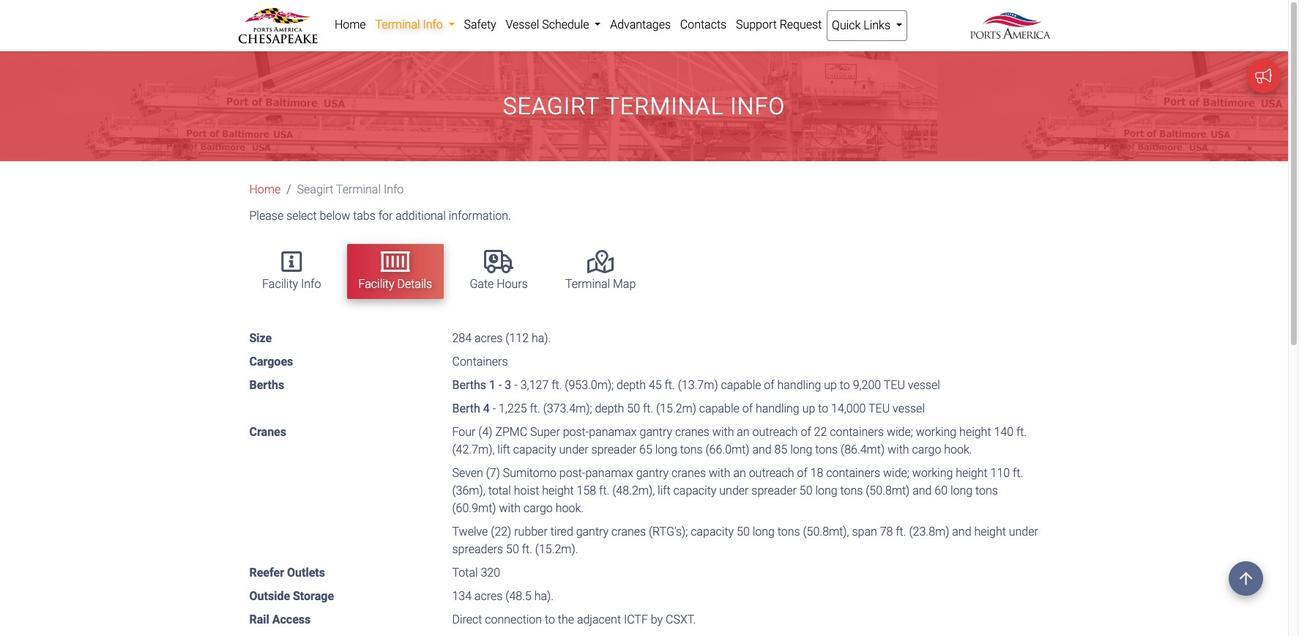 Task type: locate. For each thing, give the bounding box(es) containing it.
containers down (86.4mt) at the bottom right
[[827, 466, 881, 480]]

1 vertical spatial gantry
[[637, 466, 669, 480]]

0 vertical spatial hook.
[[945, 442, 973, 456]]

2 facility from the left
[[359, 277, 395, 291]]

berth 4 - 1,225 ft. (373.4m); depth 50 ft. (15.2m) capable of handling up to 14,000 teu vessel
[[452, 401, 925, 415]]

and inside twelve (22) rubber tired gantry cranes (rtg's); capacity 50 long tons (50.8mt), span 78 ft. (23.8m) and height under spreaders 50 ft. (15.2m).
[[953, 524, 972, 538]]

0 vertical spatial gantry
[[640, 425, 673, 439]]

berths for berths
[[250, 378, 284, 392]]

0 horizontal spatial under
[[560, 442, 589, 456]]

0 vertical spatial and
[[753, 442, 772, 456]]

0 horizontal spatial lift
[[498, 442, 511, 456]]

an inside four (4) zpmc super post-panamax gantry cranes with an outreach of 22 containers wide; working height 140 ft. (42.7m), lift capacity under spreader 65 long tons (66.0mt) and 85 long tons (86.4mt) with cargo hook.
[[737, 425, 750, 439]]

cargo inside four (4) zpmc super post-panamax gantry cranes with an outreach of 22 containers wide; working height 140 ft. (42.7m), lift capacity under spreader 65 long tons (66.0mt) and 85 long tons (86.4mt) with cargo hook.
[[913, 442, 942, 456]]

information.
[[449, 209, 511, 223]]

1 vertical spatial lift
[[658, 483, 671, 497]]

post- down (373.4m); on the left of page
[[563, 425, 589, 439]]

1 vertical spatial spreader
[[752, 483, 797, 497]]

1 horizontal spatial cargo
[[913, 442, 942, 456]]

1 vertical spatial hook.
[[556, 501, 584, 515]]

(15.2m).
[[536, 542, 579, 556]]

gantry inside seven (7) sumitomo post-panamax gantry cranes with an outreach of 18 containers wide; working height 110 ft. (36m), total hoist height 158 ft. (48.2m), lift capacity under spreader 50 long tons (50.8mt) and 60 long tons (60.9mt) with cargo hook.
[[637, 466, 669, 480]]

cargo down hoist
[[524, 501, 553, 515]]

safety link
[[460, 10, 501, 40]]

1 horizontal spatial spreader
[[752, 483, 797, 497]]

height down 110 on the right of page
[[975, 524, 1007, 538]]

1 vertical spatial seagirt terminal info
[[297, 183, 404, 197]]

vessel right 9,200
[[909, 378, 941, 392]]

50 inside seven (7) sumitomo post-panamax gantry cranes with an outreach of 18 containers wide; working height 110 ft. (36m), total hoist height 158 ft. (48.2m), lift capacity under spreader 50 long tons (50.8mt) and 60 long tons (60.9mt) with cargo hook.
[[800, 483, 813, 497]]

1 facility from the left
[[262, 277, 298, 291]]

capable
[[721, 378, 762, 392], [700, 401, 740, 415]]

containers inside four (4) zpmc super post-panamax gantry cranes with an outreach of 22 containers wide; working height 140 ft. (42.7m), lift capacity under spreader 65 long tons (66.0mt) and 85 long tons (86.4mt) with cargo hook.
[[830, 425, 885, 439]]

2 vertical spatial to
[[545, 612, 555, 626]]

facility up size at the left of page
[[262, 277, 298, 291]]

1 vertical spatial to
[[819, 401, 829, 415]]

1
[[489, 378, 496, 392]]

0 horizontal spatial up
[[803, 401, 816, 415]]

additional
[[396, 209, 446, 223]]

handling up 85
[[756, 401, 800, 415]]

height left '140'
[[960, 425, 992, 439]]

long right 60
[[951, 483, 973, 497]]

0 vertical spatial panamax
[[589, 425, 637, 439]]

with up (66.0mt)
[[713, 425, 735, 439]]

vessel
[[909, 378, 941, 392], [893, 401, 925, 415]]

info
[[423, 18, 443, 32], [731, 92, 786, 120], [384, 183, 404, 197], [301, 277, 321, 291]]

- left 3
[[499, 378, 502, 392]]

1 vertical spatial home link
[[250, 183, 281, 197]]

to left 9,200
[[840, 378, 851, 392]]

rail access
[[250, 612, 311, 626]]

tab list
[[244, 237, 1051, 306]]

facility for facility info
[[262, 277, 298, 291]]

spreaders
[[452, 542, 504, 556]]

gantry right tired
[[576, 524, 609, 538]]

1 vertical spatial depth
[[595, 401, 625, 415]]

2 horizontal spatial and
[[953, 524, 972, 538]]

reefer outlets
[[250, 565, 325, 579]]

to up the 22
[[819, 401, 829, 415]]

2 horizontal spatial to
[[840, 378, 851, 392]]

under down super
[[560, 442, 589, 456]]

acres
[[475, 331, 503, 345], [475, 589, 503, 603]]

map
[[613, 277, 636, 291]]

1 vertical spatial wide;
[[884, 466, 910, 480]]

berth
[[452, 401, 481, 415]]

home link
[[330, 10, 371, 40], [250, 183, 281, 197]]

long right 65
[[656, 442, 678, 456]]

terminal
[[375, 18, 420, 32], [606, 92, 724, 120], [336, 183, 381, 197], [566, 277, 610, 291]]

teu right 9,200
[[884, 378, 906, 392]]

home left terminal info
[[335, 18, 366, 32]]

2 vertical spatial capacity
[[691, 524, 734, 538]]

schedule
[[542, 18, 590, 32]]

0 horizontal spatial spreader
[[592, 442, 637, 456]]

2 vertical spatial and
[[953, 524, 972, 538]]

ft. right 158 at left bottom
[[599, 483, 610, 497]]

1 vertical spatial up
[[803, 401, 816, 415]]

adjacent
[[577, 612, 621, 626]]

0 vertical spatial up
[[825, 378, 838, 392]]

an
[[737, 425, 750, 439], [734, 466, 747, 480]]

post- up 158 at left bottom
[[560, 466, 586, 480]]

0 vertical spatial home link
[[330, 10, 371, 40]]

and left 60
[[913, 483, 932, 497]]

1 horizontal spatial under
[[720, 483, 749, 497]]

0 vertical spatial under
[[560, 442, 589, 456]]

berths
[[250, 378, 284, 392], [452, 378, 487, 392]]

1 vertical spatial and
[[913, 483, 932, 497]]

panamax up 158 at left bottom
[[586, 466, 634, 480]]

0 vertical spatial an
[[737, 425, 750, 439]]

depth left 45
[[617, 378, 646, 392]]

320
[[481, 565, 501, 579]]

spreader left 65
[[592, 442, 637, 456]]

1 horizontal spatial hook.
[[945, 442, 973, 456]]

cranes down berth 4 - 1,225 ft. (373.4m); depth 50 ft. (15.2m) capable of handling up to 14,000 teu vessel
[[676, 425, 710, 439]]

1 vertical spatial acres
[[475, 589, 503, 603]]

terminal map
[[566, 277, 636, 291]]

containers up (86.4mt) at the bottom right
[[830, 425, 885, 439]]

hook. down 158 at left bottom
[[556, 501, 584, 515]]

rubber
[[515, 524, 548, 538]]

0 horizontal spatial facility
[[262, 277, 298, 291]]

ft. right 110 on the right of page
[[1013, 466, 1024, 480]]

teu down 9,200
[[869, 401, 890, 415]]

long
[[656, 442, 678, 456], [791, 442, 813, 456], [816, 483, 838, 497], [951, 483, 973, 497], [753, 524, 775, 538]]

handling up the 22
[[778, 378, 822, 392]]

50 down 18
[[800, 483, 813, 497]]

of
[[765, 378, 775, 392], [743, 401, 753, 415], [801, 425, 812, 439], [798, 466, 808, 480]]

0 vertical spatial lift
[[498, 442, 511, 456]]

depth down the (953.0m);
[[595, 401, 625, 415]]

capacity inside four (4) zpmc super post-panamax gantry cranes with an outreach of 22 containers wide; working height 140 ft. (42.7m), lift capacity under spreader 65 long tons (66.0mt) and 85 long tons (86.4mt) with cargo hook.
[[514, 442, 557, 456]]

up up 14,000 at the right of page
[[825, 378, 838, 392]]

1 vertical spatial under
[[720, 483, 749, 497]]

0 vertical spatial spreader
[[592, 442, 637, 456]]

berths down "cargoes"
[[250, 378, 284, 392]]

lift right (48.2m),
[[658, 483, 671, 497]]

1 horizontal spatial -
[[499, 378, 502, 392]]

1 horizontal spatial facility
[[359, 277, 395, 291]]

spreader inside four (4) zpmc super post-panamax gantry cranes with an outreach of 22 containers wide; working height 140 ft. (42.7m), lift capacity under spreader 65 long tons (66.0mt) and 85 long tons (86.4mt) with cargo hook.
[[592, 442, 637, 456]]

1 horizontal spatial berths
[[452, 378, 487, 392]]

gantry
[[640, 425, 673, 439], [637, 466, 669, 480], [576, 524, 609, 538]]

containers
[[452, 354, 508, 368]]

cargo up 60
[[913, 442, 942, 456]]

gantry inside four (4) zpmc super post-panamax gantry cranes with an outreach of 22 containers wide; working height 140 ft. (42.7m), lift capacity under spreader 65 long tons (66.0mt) and 85 long tons (86.4mt) with cargo hook.
[[640, 425, 673, 439]]

2 vertical spatial gantry
[[576, 524, 609, 538]]

and right (23.8m)
[[953, 524, 972, 538]]

an down (66.0mt)
[[734, 466, 747, 480]]

below
[[320, 209, 350, 223]]

1 vertical spatial post-
[[560, 466, 586, 480]]

0 vertical spatial working
[[917, 425, 957, 439]]

outreach down 85
[[749, 466, 795, 480]]

0 vertical spatial containers
[[830, 425, 885, 439]]

0 vertical spatial outreach
[[753, 425, 798, 439]]

0 horizontal spatial seagirt
[[297, 183, 334, 197]]

ft. right '140'
[[1017, 425, 1028, 439]]

under down (66.0mt)
[[720, 483, 749, 497]]

total
[[489, 483, 511, 497]]

tons inside twelve (22) rubber tired gantry cranes (rtg's); capacity 50 long tons (50.8mt), span 78 ft. (23.8m) and height under spreaders 50 ft. (15.2m).
[[778, 524, 801, 538]]

up up the 22
[[803, 401, 816, 415]]

0 vertical spatial ha).
[[532, 331, 551, 345]]

working
[[917, 425, 957, 439], [913, 466, 954, 480]]

0 vertical spatial to
[[840, 378, 851, 392]]

and left 85
[[753, 442, 772, 456]]

cranes down (66.0mt)
[[672, 466, 706, 480]]

ft. inside four (4) zpmc super post-panamax gantry cranes with an outreach of 22 containers wide; working height 140 ft. (42.7m), lift capacity under spreader 65 long tons (66.0mt) and 85 long tons (86.4mt) with cargo hook.
[[1017, 425, 1028, 439]]

lift
[[498, 442, 511, 456], [658, 483, 671, 497]]

1 horizontal spatial seagirt
[[503, 92, 600, 120]]

span
[[853, 524, 878, 538]]

capacity down super
[[514, 442, 557, 456]]

284 acres (112 ha).
[[452, 331, 551, 345]]

gantry down 65
[[637, 466, 669, 480]]

(373.4m);
[[543, 401, 593, 415]]

1 vertical spatial outreach
[[749, 466, 795, 480]]

wide;
[[887, 425, 914, 439], [884, 466, 910, 480]]

- for 3
[[499, 378, 502, 392]]

with down total
[[499, 501, 521, 515]]

(66.0mt)
[[706, 442, 750, 456]]

capacity inside seven (7) sumitomo post-panamax gantry cranes with an outreach of 18 containers wide; working height 110 ft. (36m), total hoist height 158 ft. (48.2m), lift capacity under spreader 50 long tons (50.8mt) and 60 long tons (60.9mt) with cargo hook.
[[674, 483, 717, 497]]

capacity up (rtg's);
[[674, 483, 717, 497]]

0 horizontal spatial and
[[753, 442, 772, 456]]

cranes inside twelve (22) rubber tired gantry cranes (rtg's); capacity 50 long tons (50.8mt), span 78 ft. (23.8m) and height under spreaders 50 ft. (15.2m).
[[612, 524, 646, 538]]

0 vertical spatial acres
[[475, 331, 503, 345]]

outreach up 85
[[753, 425, 798, 439]]

1 vertical spatial ha).
[[535, 589, 554, 603]]

capacity right (rtg's);
[[691, 524, 734, 538]]

capable right (13.7m)
[[721, 378, 762, 392]]

1 vertical spatial an
[[734, 466, 747, 480]]

0 vertical spatial wide;
[[887, 425, 914, 439]]

0 horizontal spatial home
[[250, 183, 281, 197]]

cranes left (rtg's);
[[612, 524, 646, 538]]

long down seven (7) sumitomo post-panamax gantry cranes with an outreach of 18 containers wide; working height 110 ft. (36m), total hoist height 158 ft. (48.2m), lift capacity under spreader 50 long tons (50.8mt) and 60 long tons (60.9mt) with cargo hook.
[[753, 524, 775, 538]]

total 320
[[452, 565, 501, 579]]

home link left terminal info
[[330, 10, 371, 40]]

acres up containers
[[475, 331, 503, 345]]

terminal info link
[[371, 10, 460, 40]]

vessel right 14,000 at the right of page
[[893, 401, 925, 415]]

an up (66.0mt)
[[737, 425, 750, 439]]

0 vertical spatial cargo
[[913, 442, 942, 456]]

lift down zpmc
[[498, 442, 511, 456]]

capable down (13.7m)
[[700, 401, 740, 415]]

ft.
[[552, 378, 562, 392], [665, 378, 675, 392], [530, 401, 541, 415], [643, 401, 654, 415], [1017, 425, 1028, 439], [1013, 466, 1024, 480], [599, 483, 610, 497], [896, 524, 907, 538], [522, 542, 533, 556]]

home link up please
[[250, 183, 281, 197]]

0 vertical spatial cranes
[[676, 425, 710, 439]]

cranes inside four (4) zpmc super post-panamax gantry cranes with an outreach of 22 containers wide; working height 140 ft. (42.7m), lift capacity under spreader 65 long tons (66.0mt) and 85 long tons (86.4mt) with cargo hook.
[[676, 425, 710, 439]]

gate hours
[[470, 277, 528, 291]]

height inside twelve (22) rubber tired gantry cranes (rtg's); capacity 50 long tons (50.8mt), span 78 ft. (23.8m) and height under spreaders 50 ft. (15.2m).
[[975, 524, 1007, 538]]

0 horizontal spatial -
[[493, 401, 496, 415]]

home up please
[[250, 183, 281, 197]]

1 vertical spatial panamax
[[586, 466, 634, 480]]

(48.2m),
[[613, 483, 655, 497]]

45
[[649, 378, 662, 392]]

(36m),
[[452, 483, 486, 497]]

(13.7m)
[[678, 378, 719, 392]]

under inside seven (7) sumitomo post-panamax gantry cranes with an outreach of 18 containers wide; working height 110 ft. (36m), total hoist height 158 ft. (48.2m), lift capacity under spreader 50 long tons (50.8mt) and 60 long tons (60.9mt) with cargo hook.
[[720, 483, 749, 497]]

85
[[775, 442, 788, 456]]

0 horizontal spatial berths
[[250, 378, 284, 392]]

ha). right (112
[[532, 331, 551, 345]]

0 horizontal spatial cargo
[[524, 501, 553, 515]]

long down 18
[[816, 483, 838, 497]]

containers inside seven (7) sumitomo post-panamax gantry cranes with an outreach of 18 containers wide; working height 110 ft. (36m), total hoist height 158 ft. (48.2m), lift capacity under spreader 50 long tons (50.8mt) and 60 long tons (60.9mt) with cargo hook.
[[827, 466, 881, 480]]

1 vertical spatial containers
[[827, 466, 881, 480]]

2 acres from the top
[[475, 589, 503, 603]]

up
[[825, 378, 838, 392], [803, 401, 816, 415]]

0 vertical spatial capacity
[[514, 442, 557, 456]]

2 vertical spatial under
[[1010, 524, 1039, 538]]

1 berths from the left
[[250, 378, 284, 392]]

facility left the details
[[359, 277, 395, 291]]

terminal info
[[375, 18, 446, 32]]

1 acres from the top
[[475, 331, 503, 345]]

and inside four (4) zpmc super post-panamax gantry cranes with an outreach of 22 containers wide; working height 140 ft. (42.7m), lift capacity under spreader 65 long tons (66.0mt) and 85 long tons (86.4mt) with cargo hook.
[[753, 442, 772, 456]]

of inside four (4) zpmc super post-panamax gantry cranes with an outreach of 22 containers wide; working height 140 ft. (42.7m), lift capacity under spreader 65 long tons (66.0mt) and 85 long tons (86.4mt) with cargo hook.
[[801, 425, 812, 439]]

78
[[881, 524, 894, 538]]

height
[[960, 425, 992, 439], [956, 466, 988, 480], [542, 483, 574, 497], [975, 524, 1007, 538]]

contacts link
[[676, 10, 732, 40]]

0 vertical spatial post-
[[563, 425, 589, 439]]

to left the
[[545, 612, 555, 626]]

direct connection to the adjacent ictf by csxt.
[[452, 612, 696, 626]]

cargo inside seven (7) sumitomo post-panamax gantry cranes with an outreach of 18 containers wide; working height 110 ft. (36m), total hoist height 158 ft. (48.2m), lift capacity under spreader 50 long tons (50.8mt) and 60 long tons (60.9mt) with cargo hook.
[[524, 501, 553, 515]]

seven (7) sumitomo post-panamax gantry cranes with an outreach of 18 containers wide; working height 110 ft. (36m), total hoist height 158 ft. (48.2m), lift capacity under spreader 50 long tons (50.8mt) and 60 long tons (60.9mt) with cargo hook.
[[452, 466, 1024, 515]]

berths left 1
[[452, 378, 487, 392]]

lift inside seven (7) sumitomo post-panamax gantry cranes with an outreach of 18 containers wide; working height 110 ft. (36m), total hoist height 158 ft. (48.2m), lift capacity under spreader 50 long tons (50.8mt) and 60 long tons (60.9mt) with cargo hook.
[[658, 483, 671, 497]]

acres down 320
[[475, 589, 503, 603]]

tons down the 22
[[816, 442, 838, 456]]

1 vertical spatial cranes
[[672, 466, 706, 480]]

seagirt
[[503, 92, 600, 120], [297, 183, 334, 197]]

- right 3
[[515, 378, 518, 392]]

safety
[[464, 18, 497, 32]]

140
[[995, 425, 1014, 439]]

1 horizontal spatial lift
[[658, 483, 671, 497]]

height left 158 at left bottom
[[542, 483, 574, 497]]

spreader down 85
[[752, 483, 797, 497]]

outreach
[[753, 425, 798, 439], [749, 466, 795, 480]]

1 vertical spatial working
[[913, 466, 954, 480]]

under inside four (4) zpmc super post-panamax gantry cranes with an outreach of 22 containers wide; working height 140 ft. (42.7m), lift capacity under spreader 65 long tons (66.0mt) and 85 long tons (86.4mt) with cargo hook.
[[560, 442, 589, 456]]

(86.4mt)
[[841, 442, 885, 456]]

1 vertical spatial cargo
[[524, 501, 553, 515]]

1 vertical spatial seagirt
[[297, 183, 334, 197]]

2 vertical spatial cranes
[[612, 524, 646, 538]]

depth
[[617, 378, 646, 392], [595, 401, 625, 415]]

post- inside seven (7) sumitomo post-panamax gantry cranes with an outreach of 18 containers wide; working height 110 ft. (36m), total hoist height 158 ft. (48.2m), lift capacity under spreader 50 long tons (50.8mt) and 60 long tons (60.9mt) with cargo hook.
[[560, 466, 586, 480]]

2 berths from the left
[[452, 378, 487, 392]]

1 horizontal spatial up
[[825, 378, 838, 392]]

links
[[864, 18, 891, 32]]

1 horizontal spatial home
[[335, 18, 366, 32]]

gantry up 65
[[640, 425, 673, 439]]

vessel schedule
[[506, 18, 592, 32]]

panamax down (373.4m); on the left of page
[[589, 425, 637, 439]]

gate hours link
[[458, 244, 540, 299]]

ha). right (48.5
[[535, 589, 554, 603]]

advantages
[[611, 18, 671, 32]]

2 horizontal spatial under
[[1010, 524, 1039, 538]]

csxt.
[[666, 612, 696, 626]]

hook. up 60
[[945, 442, 973, 456]]

tons left (50.8mt),
[[778, 524, 801, 538]]

1 horizontal spatial seagirt terminal info
[[503, 92, 786, 120]]

tons
[[681, 442, 703, 456], [816, 442, 838, 456], [841, 483, 863, 497], [976, 483, 999, 497], [778, 524, 801, 538]]

110
[[991, 466, 1011, 480]]

home
[[335, 18, 366, 32], [250, 183, 281, 197]]

tons left (50.8mt)
[[841, 483, 863, 497]]

connection
[[485, 612, 542, 626]]

rail
[[250, 612, 270, 626]]

1 horizontal spatial and
[[913, 483, 932, 497]]

- right 4
[[493, 401, 496, 415]]

spreader
[[592, 442, 637, 456], [752, 483, 797, 497]]

1 vertical spatial capacity
[[674, 483, 717, 497]]

under down 110 on the right of page
[[1010, 524, 1039, 538]]

0 horizontal spatial hook.
[[556, 501, 584, 515]]

22
[[815, 425, 828, 439]]



Task type: vqa. For each thing, say whether or not it's contained in the screenshot.
the right cargo
yes



Task type: describe. For each thing, give the bounding box(es) containing it.
facility details link
[[347, 244, 444, 299]]

hoist
[[514, 483, 540, 497]]

50 down (22)
[[506, 542, 519, 556]]

1 horizontal spatial home link
[[330, 10, 371, 40]]

ha). for 284 acres (112 ha).
[[532, 331, 551, 345]]

with down (66.0mt)
[[709, 466, 731, 480]]

158
[[577, 483, 597, 497]]

quick
[[833, 18, 861, 32]]

info inside tab list
[[301, 277, 321, 291]]

panamax inside seven (7) sumitomo post-panamax gantry cranes with an outreach of 18 containers wide; working height 110 ft. (36m), total hoist height 158 ft. (48.2m), lift capacity under spreader 50 long tons (50.8mt) and 60 long tons (60.9mt) with cargo hook.
[[586, 466, 634, 480]]

0 vertical spatial home
[[335, 18, 366, 32]]

18
[[811, 466, 824, 480]]

1 vertical spatial vessel
[[893, 401, 925, 415]]

access
[[272, 612, 311, 626]]

0 vertical spatial seagirt terminal info
[[503, 92, 786, 120]]

0 horizontal spatial home link
[[250, 183, 281, 197]]

long right 85
[[791, 442, 813, 456]]

acres for 134
[[475, 589, 503, 603]]

ictf
[[624, 612, 648, 626]]

(50.8mt),
[[803, 524, 850, 538]]

ft. right 45
[[665, 378, 675, 392]]

hook. inside seven (7) sumitomo post-panamax gantry cranes with an outreach of 18 containers wide; working height 110 ft. (36m), total hoist height 158 ft. (48.2m), lift capacity under spreader 50 long tons (50.8mt) and 60 long tons (60.9mt) with cargo hook.
[[556, 501, 584, 515]]

outreach inside seven (7) sumitomo post-panamax gantry cranes with an outreach of 18 containers wide; working height 110 ft. (36m), total hoist height 158 ft. (48.2m), lift capacity under spreader 50 long tons (50.8mt) and 60 long tons (60.9mt) with cargo hook.
[[749, 466, 795, 480]]

spreader inside seven (7) sumitomo post-panamax gantry cranes with an outreach of 18 containers wide; working height 110 ft. (36m), total hoist height 158 ft. (48.2m), lift capacity under spreader 50 long tons (50.8mt) and 60 long tons (60.9mt) with cargo hook.
[[752, 483, 797, 497]]

please
[[250, 209, 284, 223]]

tab list containing facility info
[[244, 237, 1051, 306]]

2 horizontal spatial -
[[515, 378, 518, 392]]

9,200
[[853, 378, 882, 392]]

(48.5
[[506, 589, 532, 603]]

(7)
[[486, 466, 500, 480]]

gantry inside twelve (22) rubber tired gantry cranes (rtg's); capacity 50 long tons (50.8mt), span 78 ft. (23.8m) and height under spreaders 50 ft. (15.2m).
[[576, 524, 609, 538]]

wide; inside seven (7) sumitomo post-panamax gantry cranes with an outreach of 18 containers wide; working height 110 ft. (36m), total hoist height 158 ft. (48.2m), lift capacity under spreader 50 long tons (50.8mt) and 60 long tons (60.9mt) with cargo hook.
[[884, 466, 910, 480]]

ft. right 3,127
[[552, 378, 562, 392]]

post- inside four (4) zpmc super post-panamax gantry cranes with an outreach of 22 containers wide; working height 140 ft. (42.7m), lift capacity under spreader 65 long tons (66.0mt) and 85 long tons (86.4mt) with cargo hook.
[[563, 425, 589, 439]]

65
[[640, 442, 653, 456]]

tons left (66.0mt)
[[681, 442, 703, 456]]

gate
[[470, 277, 494, 291]]

working inside seven (7) sumitomo post-panamax gantry cranes with an outreach of 18 containers wide; working height 110 ft. (36m), total hoist height 158 ft. (48.2m), lift capacity under spreader 50 long tons (50.8mt) and 60 long tons (60.9mt) with cargo hook.
[[913, 466, 954, 480]]

(22)
[[491, 524, 512, 538]]

acres for 284
[[475, 331, 503, 345]]

ft. down rubber
[[522, 542, 533, 556]]

select
[[287, 209, 317, 223]]

ft. right 78
[[896, 524, 907, 538]]

lift inside four (4) zpmc super post-panamax gantry cranes with an outreach of 22 containers wide; working height 140 ft. (42.7m), lift capacity under spreader 65 long tons (66.0mt) and 85 long tons (86.4mt) with cargo hook.
[[498, 442, 511, 456]]

ha). for 134 acres (48.5 ha).
[[535, 589, 554, 603]]

14,000
[[832, 401, 866, 415]]

details
[[398, 277, 432, 291]]

3
[[505, 378, 512, 392]]

1 vertical spatial handling
[[756, 401, 800, 415]]

(15.2m)
[[657, 401, 697, 415]]

cranes inside seven (7) sumitomo post-panamax gantry cranes with an outreach of 18 containers wide; working height 110 ft. (36m), total hoist height 158 ft. (48.2m), lift capacity under spreader 50 long tons (50.8mt) and 60 long tons (60.9mt) with cargo hook.
[[672, 466, 706, 480]]

1 vertical spatial capable
[[700, 401, 740, 415]]

(42.7m),
[[452, 442, 495, 456]]

3,127
[[521, 378, 549, 392]]

0 vertical spatial depth
[[617, 378, 646, 392]]

0 vertical spatial handling
[[778, 378, 822, 392]]

0 vertical spatial vessel
[[909, 378, 941, 392]]

134
[[452, 589, 472, 603]]

panamax inside four (4) zpmc super post-panamax gantry cranes with an outreach of 22 containers wide; working height 140 ft. (42.7m), lift capacity under spreader 65 long tons (66.0mt) and 85 long tons (86.4mt) with cargo hook.
[[589, 425, 637, 439]]

terminal inside tab list
[[566, 277, 610, 291]]

of inside seven (7) sumitomo post-panamax gantry cranes with an outreach of 18 containers wide; working height 110 ft. (36m), total hoist height 158 ft. (48.2m), lift capacity under spreader 50 long tons (50.8mt) and 60 long tons (60.9mt) with cargo hook.
[[798, 466, 808, 480]]

60
[[935, 483, 948, 497]]

tons down 110 on the right of page
[[976, 483, 999, 497]]

four
[[452, 425, 476, 439]]

cranes
[[250, 425, 287, 439]]

facility for facility details
[[359, 277, 395, 291]]

cargoes
[[250, 354, 293, 368]]

ft. down 45
[[643, 401, 654, 415]]

50 down seven (7) sumitomo post-panamax gantry cranes with an outreach of 18 containers wide; working height 110 ft. (36m), total hoist height 158 ft. (48.2m), lift capacity under spreader 50 long tons (50.8mt) and 60 long tons (60.9mt) with cargo hook.
[[737, 524, 750, 538]]

outreach inside four (4) zpmc super post-panamax gantry cranes with an outreach of 22 containers wide; working height 140 ft. (42.7m), lift capacity under spreader 65 long tons (66.0mt) and 85 long tons (86.4mt) with cargo hook.
[[753, 425, 798, 439]]

1 vertical spatial teu
[[869, 401, 890, 415]]

support request link
[[732, 10, 827, 40]]

and inside seven (7) sumitomo post-panamax gantry cranes with an outreach of 18 containers wide; working height 110 ft. (36m), total hoist height 158 ft. (48.2m), lift capacity under spreader 50 long tons (50.8mt) and 60 long tons (60.9mt) with cargo hook.
[[913, 483, 932, 497]]

contacts
[[681, 18, 727, 32]]

go to top image
[[1230, 561, 1264, 596]]

total
[[452, 565, 478, 579]]

reefer
[[250, 565, 284, 579]]

(112
[[506, 331, 529, 345]]

- for 1,225
[[493, 401, 496, 415]]

284
[[452, 331, 472, 345]]

0 vertical spatial seagirt
[[503, 92, 600, 120]]

advantages link
[[606, 10, 676, 40]]

facility info
[[262, 277, 321, 291]]

height left 110 on the right of page
[[956, 466, 988, 480]]

hours
[[497, 277, 528, 291]]

0 horizontal spatial to
[[545, 612, 555, 626]]

outside storage
[[250, 589, 334, 603]]

an inside seven (7) sumitomo post-panamax gantry cranes with an outreach of 18 containers wide; working height 110 ft. (36m), total hoist height 158 ft. (48.2m), lift capacity under spreader 50 long tons (50.8mt) and 60 long tons (60.9mt) with cargo hook.
[[734, 466, 747, 480]]

support request
[[736, 18, 822, 32]]

please select below tabs for additional information.
[[250, 209, 511, 223]]

vessel
[[506, 18, 540, 32]]

wide; inside four (4) zpmc super post-panamax gantry cranes with an outreach of 22 containers wide; working height 140 ft. (42.7m), lift capacity under spreader 65 long tons (66.0mt) and 85 long tons (86.4mt) with cargo hook.
[[887, 425, 914, 439]]

height inside four (4) zpmc super post-panamax gantry cranes with an outreach of 22 containers wide; working height 140 ft. (42.7m), lift capacity under spreader 65 long tons (66.0mt) and 85 long tons (86.4mt) with cargo hook.
[[960, 425, 992, 439]]

size
[[250, 331, 272, 345]]

0 vertical spatial capable
[[721, 378, 762, 392]]

quick links
[[833, 18, 894, 32]]

0 vertical spatial teu
[[884, 378, 906, 392]]

1,225
[[499, 401, 527, 415]]

quick links link
[[827, 10, 908, 41]]

with right (86.4mt) at the bottom right
[[888, 442, 910, 456]]

50 left (15.2m)
[[627, 401, 640, 415]]

outside
[[250, 589, 290, 603]]

(953.0m);
[[565, 378, 614, 392]]

berths for berths 1 - 3 - 3,127 ft. (953.0m); depth 45 ft. (13.7m) capable of handling up to 9,200 teu vessel
[[452, 378, 487, 392]]

request
[[780, 18, 822, 32]]

zpmc
[[496, 425, 528, 439]]

the
[[558, 612, 575, 626]]

storage
[[293, 589, 334, 603]]

facility details
[[359, 277, 432, 291]]

(rtg's);
[[649, 524, 688, 538]]

long inside twelve (22) rubber tired gantry cranes (rtg's); capacity 50 long tons (50.8mt), span 78 ft. (23.8m) and height under spreaders 50 ft. (15.2m).
[[753, 524, 775, 538]]

super
[[531, 425, 560, 439]]

0 horizontal spatial seagirt terminal info
[[297, 183, 404, 197]]

ft. right 1,225
[[530, 401, 541, 415]]

twelve
[[452, 524, 488, 538]]

support
[[736, 18, 777, 32]]

tired
[[551, 524, 574, 538]]

working inside four (4) zpmc super post-panamax gantry cranes with an outreach of 22 containers wide; working height 140 ft. (42.7m), lift capacity under spreader 65 long tons (66.0mt) and 85 long tons (86.4mt) with cargo hook.
[[917, 425, 957, 439]]

under inside twelve (22) rubber tired gantry cranes (rtg's); capacity 50 long tons (50.8mt), span 78 ft. (23.8m) and height under spreaders 50 ft. (15.2m).
[[1010, 524, 1039, 538]]

(60.9mt)
[[452, 501, 497, 515]]

1 horizontal spatial to
[[819, 401, 829, 415]]

(23.8m)
[[910, 524, 950, 538]]

134 acres (48.5 ha).
[[452, 589, 554, 603]]

capacity inside twelve (22) rubber tired gantry cranes (rtg's); capacity 50 long tons (50.8mt), span 78 ft. (23.8m) and height under spreaders 50 ft. (15.2m).
[[691, 524, 734, 538]]

1 vertical spatial home
[[250, 183, 281, 197]]

berths 1 - 3 - 3,127 ft. (953.0m); depth 45 ft. (13.7m) capable of handling up to 9,200 teu vessel
[[452, 378, 941, 392]]

hook. inside four (4) zpmc super post-panamax gantry cranes with an outreach of 22 containers wide; working height 140 ft. (42.7m), lift capacity under spreader 65 long tons (66.0mt) and 85 long tons (86.4mt) with cargo hook.
[[945, 442, 973, 456]]

facility info link
[[251, 244, 333, 299]]

(50.8mt)
[[866, 483, 910, 497]]



